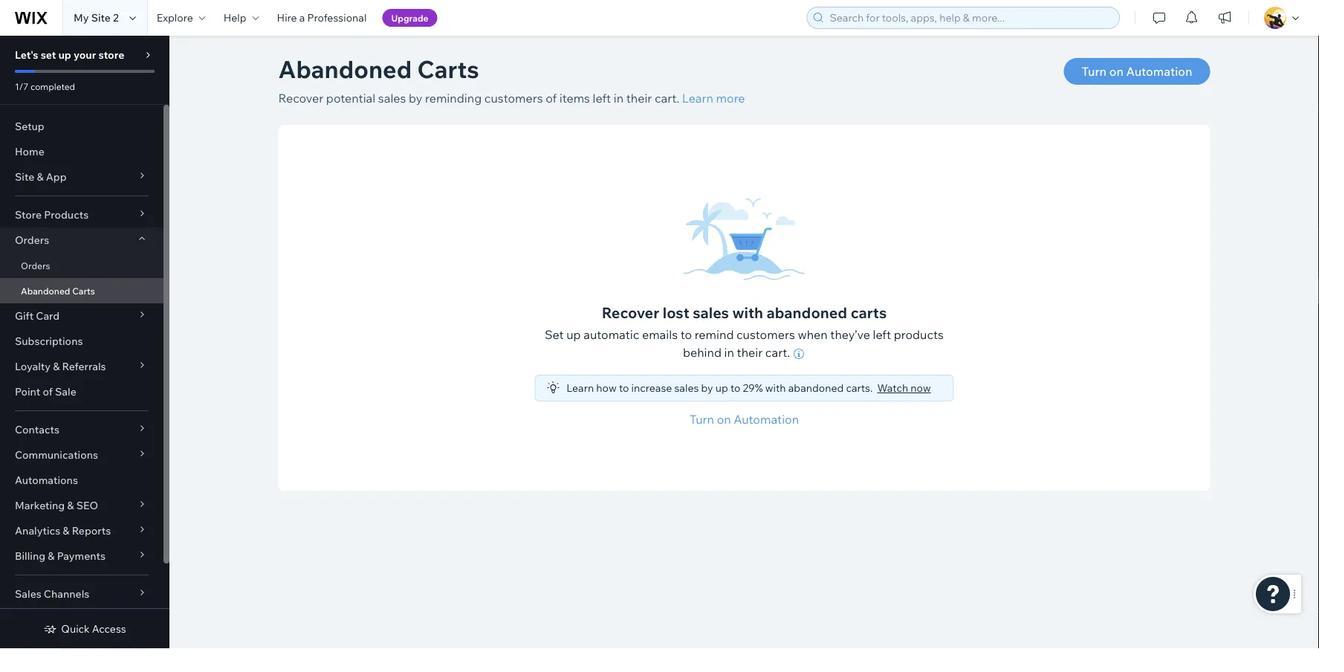Task type: locate. For each thing, give the bounding box(es) containing it.
sales channels button
[[0, 581, 164, 607]]

0 horizontal spatial in
[[614, 91, 624, 106]]

turn on automation
[[1082, 64, 1193, 79], [690, 412, 799, 427]]

turn on automation inside button
[[1082, 64, 1193, 79]]

of inside abandoned carts recover potential sales by reminding customers of items left in their cart. learn more
[[546, 91, 557, 106]]

1 vertical spatial of
[[43, 385, 53, 398]]

carts inside abandoned carts recover potential sales by reminding customers of items left in their cart. learn more
[[417, 54, 479, 84]]

abandoned carts recover potential sales by reminding customers of items left in their cart. learn more
[[278, 54, 745, 106]]

turn
[[1082, 64, 1107, 79], [690, 412, 715, 427]]

& for analytics
[[63, 524, 70, 537]]

0 horizontal spatial turn on automation
[[690, 412, 799, 427]]

app
[[46, 170, 67, 183]]

on
[[1110, 64, 1124, 79], [717, 412, 731, 427]]

left down carts
[[873, 327, 892, 342]]

left inside abandoned carts recover potential sales by reminding customers of items left in their cart. learn more
[[593, 91, 611, 106]]

1 vertical spatial abandoned
[[21, 285, 70, 296]]

1 horizontal spatial recover
[[602, 303, 660, 322]]

0 horizontal spatial customers
[[485, 91, 543, 106]]

of left sale
[[43, 385, 53, 398]]

turn inside button
[[1082, 64, 1107, 79]]

point of sale link
[[0, 379, 164, 404]]

orders down store
[[15, 233, 49, 246]]

0 vertical spatial by
[[409, 91, 423, 106]]

left inside 'set up automatic emails to remind customers when they've left products behind in their cart.'
[[873, 327, 892, 342]]

orders link
[[0, 253, 164, 278]]

1 horizontal spatial carts
[[417, 54, 479, 84]]

their up learn how to increase sales by up to 29% with abandoned carts. watch now in the bottom of the page
[[737, 345, 763, 360]]

1 horizontal spatial customers
[[737, 327, 795, 342]]

1 horizontal spatial automation
[[1127, 64, 1193, 79]]

upgrade button
[[382, 9, 438, 27]]

0 horizontal spatial cart.
[[655, 91, 680, 106]]

0 vertical spatial turn on automation
[[1082, 64, 1193, 79]]

1 vertical spatial left
[[873, 327, 892, 342]]

behind
[[683, 345, 722, 360]]

site & app
[[15, 170, 67, 183]]

0 vertical spatial carts
[[417, 54, 479, 84]]

& for billing
[[48, 549, 55, 562]]

customers
[[485, 91, 543, 106], [737, 327, 795, 342]]

payments
[[57, 549, 106, 562]]

by left the reminding
[[409, 91, 423, 106]]

abandoned up the card
[[21, 285, 70, 296]]

remind
[[695, 327, 734, 342]]

0 vertical spatial learn
[[682, 91, 714, 106]]

of left items
[[546, 91, 557, 106]]

1 vertical spatial in
[[725, 345, 735, 360]]

carts.
[[846, 381, 873, 394]]

abandoned up when
[[767, 303, 848, 322]]

customers right the reminding
[[485, 91, 543, 106]]

sales inside abandoned carts recover potential sales by reminding customers of items left in their cart. learn more
[[378, 91, 406, 106]]

1 vertical spatial customers
[[737, 327, 795, 342]]

subscriptions link
[[0, 329, 164, 354]]

1 vertical spatial on
[[717, 412, 731, 427]]

1 vertical spatial orders
[[21, 260, 50, 271]]

your
[[74, 48, 96, 61]]

by down the behind
[[702, 381, 713, 394]]

0 horizontal spatial carts
[[72, 285, 95, 296]]

turn on automation for turn on automation link
[[690, 412, 799, 427]]

in down remind
[[725, 345, 735, 360]]

1 vertical spatial their
[[737, 345, 763, 360]]

learn
[[682, 91, 714, 106], [567, 381, 594, 394]]

& right loyalty
[[53, 360, 60, 373]]

automation inside button
[[1127, 64, 1193, 79]]

learn how to increase sales by up to 29% with abandoned carts. watch now
[[567, 381, 931, 394]]

& left the seo
[[67, 499, 74, 512]]

items
[[560, 91, 590, 106]]

0 vertical spatial on
[[1110, 64, 1124, 79]]

0 vertical spatial site
[[91, 11, 111, 24]]

2 vertical spatial sales
[[675, 381, 699, 394]]

to right how
[[619, 381, 629, 394]]

Search for tools, apps, help & more... field
[[826, 7, 1115, 28]]

carts
[[851, 303, 887, 322]]

sidebar element
[[0, 36, 170, 649]]

sales right potential
[[378, 91, 406, 106]]

0 vertical spatial orders
[[15, 233, 49, 246]]

1 horizontal spatial with
[[766, 381, 786, 394]]

0 vertical spatial left
[[593, 91, 611, 106]]

2 vertical spatial up
[[716, 381, 728, 394]]

watch now link
[[878, 381, 931, 395]]

to left 29%
[[731, 381, 741, 394]]

sales for carts
[[378, 91, 406, 106]]

& right billing
[[48, 549, 55, 562]]

1 horizontal spatial their
[[737, 345, 763, 360]]

1 horizontal spatial cart.
[[766, 345, 790, 360]]

1 horizontal spatial learn
[[682, 91, 714, 106]]

0 horizontal spatial up
[[58, 48, 71, 61]]

automation for turn on automation button
[[1127, 64, 1193, 79]]

0 vertical spatial of
[[546, 91, 557, 106]]

cart. left learn more link
[[655, 91, 680, 106]]

professional
[[307, 11, 367, 24]]

reports
[[72, 524, 111, 537]]

up inside 'set up automatic emails to remind customers when they've left products behind in their cart.'
[[567, 327, 581, 342]]

1 horizontal spatial abandoned
[[278, 54, 412, 84]]

loyalty & referrals
[[15, 360, 106, 373]]

0 vertical spatial recover
[[278, 91, 324, 106]]

1 vertical spatial by
[[702, 381, 713, 394]]

0 vertical spatial with
[[733, 303, 764, 322]]

abandoned carts link
[[0, 278, 164, 303]]

abandoned up potential
[[278, 54, 412, 84]]

1 horizontal spatial by
[[702, 381, 713, 394]]

0 vertical spatial automation
[[1127, 64, 1193, 79]]

0 vertical spatial their
[[627, 91, 652, 106]]

abandoned
[[278, 54, 412, 84], [21, 285, 70, 296]]

orders
[[15, 233, 49, 246], [21, 260, 50, 271]]

with up 'set up automatic emails to remind customers when they've left products behind in their cart.'
[[733, 303, 764, 322]]

automation
[[1127, 64, 1193, 79], [734, 412, 799, 427]]

automations link
[[0, 468, 164, 493]]

1 horizontal spatial on
[[1110, 64, 1124, 79]]

customers inside 'set up automatic emails to remind customers when they've left products behind in their cart.'
[[737, 327, 795, 342]]

2 horizontal spatial to
[[731, 381, 741, 394]]

recover up automatic
[[602, 303, 660, 322]]

0 horizontal spatial their
[[627, 91, 652, 106]]

help
[[224, 11, 247, 24]]

carts
[[417, 54, 479, 84], [72, 285, 95, 296]]

0 vertical spatial turn
[[1082, 64, 1107, 79]]

1 vertical spatial cart.
[[766, 345, 790, 360]]

on inside button
[[1110, 64, 1124, 79]]

cart.
[[655, 91, 680, 106], [766, 345, 790, 360]]

channels
[[44, 587, 89, 600]]

left right items
[[593, 91, 611, 106]]

1 vertical spatial automation
[[734, 412, 799, 427]]

site down home at top left
[[15, 170, 34, 183]]

1 vertical spatial turn
[[690, 412, 715, 427]]

orders inside dropdown button
[[15, 233, 49, 246]]

carts up gift card dropdown button
[[72, 285, 95, 296]]

cart. up learn how to increase sales by up to 29% with abandoned carts. watch now in the bottom of the page
[[766, 345, 790, 360]]

& for loyalty
[[53, 360, 60, 373]]

communications button
[[0, 442, 164, 468]]

0 vertical spatial abandoned
[[278, 54, 412, 84]]

increase
[[632, 381, 672, 394]]

recover lost sales with abandoned carts
[[602, 303, 887, 322]]

recover left potential
[[278, 91, 324, 106]]

billing & payments button
[[0, 544, 164, 569]]

customers down "recover lost sales with abandoned carts"
[[737, 327, 795, 342]]

site left 2
[[91, 11, 111, 24]]

learn left more
[[682, 91, 714, 106]]

abandoned for abandoned carts recover potential sales by reminding customers of items left in their cart. learn more
[[278, 54, 412, 84]]

in right items
[[614, 91, 624, 106]]

0 horizontal spatial of
[[43, 385, 53, 398]]

to up the behind
[[681, 327, 692, 342]]

abandoned for abandoned carts
[[21, 285, 70, 296]]

0 horizontal spatial abandoned
[[21, 285, 70, 296]]

to
[[681, 327, 692, 342], [619, 381, 629, 394], [731, 381, 741, 394]]

sales channels
[[15, 587, 89, 600]]

1 vertical spatial turn on automation
[[690, 412, 799, 427]]

29%
[[743, 381, 763, 394]]

&
[[37, 170, 44, 183], [53, 360, 60, 373], [67, 499, 74, 512], [63, 524, 70, 537], [48, 549, 55, 562]]

1 horizontal spatial turn
[[1082, 64, 1107, 79]]

1 vertical spatial site
[[15, 170, 34, 183]]

watch
[[878, 381, 909, 394]]

in
[[614, 91, 624, 106], [725, 345, 735, 360]]

sale
[[55, 385, 76, 398]]

on for turn on automation button
[[1110, 64, 1124, 79]]

subscriptions
[[15, 335, 83, 348]]

abandoned
[[767, 303, 848, 322], [789, 381, 844, 394]]

learn left how
[[567, 381, 594, 394]]

by inside abandoned carts recover potential sales by reminding customers of items left in their cart. learn more
[[409, 91, 423, 106]]

0 vertical spatial sales
[[378, 91, 406, 106]]

gift card
[[15, 309, 60, 322]]

0 vertical spatial cart.
[[655, 91, 680, 106]]

sales
[[378, 91, 406, 106], [693, 303, 729, 322], [675, 381, 699, 394]]

marketing & seo button
[[0, 493, 164, 518]]

of
[[546, 91, 557, 106], [43, 385, 53, 398]]

by
[[409, 91, 423, 106], [702, 381, 713, 394]]

carts up the reminding
[[417, 54, 479, 84]]

gift
[[15, 309, 34, 322]]

0 horizontal spatial left
[[593, 91, 611, 106]]

their right items
[[627, 91, 652, 106]]

card
[[36, 309, 60, 322]]

carts inside sidebar element
[[72, 285, 95, 296]]

on for turn on automation link
[[717, 412, 731, 427]]

site
[[91, 11, 111, 24], [15, 170, 34, 183]]

& left app on the left of page
[[37, 170, 44, 183]]

0 horizontal spatial site
[[15, 170, 34, 183]]

0 horizontal spatial by
[[409, 91, 423, 106]]

0 vertical spatial in
[[614, 91, 624, 106]]

1 horizontal spatial turn on automation
[[1082, 64, 1193, 79]]

automations
[[15, 474, 78, 487]]

0 horizontal spatial automation
[[734, 412, 799, 427]]

sales right increase
[[675, 381, 699, 394]]

their
[[627, 91, 652, 106], [737, 345, 763, 360]]

setup
[[15, 120, 44, 133]]

& left reports
[[63, 524, 70, 537]]

abandoned inside 'abandoned carts' link
[[21, 285, 70, 296]]

with right 29%
[[766, 381, 786, 394]]

0 horizontal spatial turn
[[690, 412, 715, 427]]

turn on automation link
[[690, 410, 799, 428]]

upgrade
[[391, 12, 429, 23]]

in inside 'set up automatic emails to remind customers when they've left products behind in their cart.'
[[725, 345, 735, 360]]

1 vertical spatial learn
[[567, 381, 594, 394]]

1 vertical spatial with
[[766, 381, 786, 394]]

orders up abandoned carts
[[21, 260, 50, 271]]

1 horizontal spatial up
[[567, 327, 581, 342]]

1 horizontal spatial in
[[725, 345, 735, 360]]

0 horizontal spatial on
[[717, 412, 731, 427]]

abandoned left carts.
[[789, 381, 844, 394]]

1 horizontal spatial to
[[681, 327, 692, 342]]

1 vertical spatial up
[[567, 327, 581, 342]]

loyalty & referrals button
[[0, 354, 164, 379]]

let's set up your store
[[15, 48, 124, 61]]

0 vertical spatial customers
[[485, 91, 543, 106]]

1 horizontal spatial left
[[873, 327, 892, 342]]

0 horizontal spatial recover
[[278, 91, 324, 106]]

sales up remind
[[693, 303, 729, 322]]

0 vertical spatial up
[[58, 48, 71, 61]]

of inside sidebar element
[[43, 385, 53, 398]]

1 vertical spatial recover
[[602, 303, 660, 322]]

1 horizontal spatial of
[[546, 91, 557, 106]]

1 vertical spatial carts
[[72, 285, 95, 296]]

abandoned inside abandoned carts recover potential sales by reminding customers of items left in their cart. learn more
[[278, 54, 412, 84]]



Task type: vqa. For each thing, say whether or not it's contained in the screenshot.
Billing & Payments at the bottom of the page
yes



Task type: describe. For each thing, give the bounding box(es) containing it.
gift card button
[[0, 303, 164, 329]]

setup link
[[0, 114, 164, 139]]

seo
[[76, 499, 98, 512]]

set
[[41, 48, 56, 61]]

quick
[[61, 622, 90, 635]]

2
[[113, 11, 119, 24]]

0 horizontal spatial learn
[[567, 381, 594, 394]]

& for site
[[37, 170, 44, 183]]

communications
[[15, 448, 98, 461]]

orders for "orders" link
[[21, 260, 50, 271]]

1 horizontal spatial site
[[91, 11, 111, 24]]

referrals
[[62, 360, 106, 373]]

potential
[[326, 91, 376, 106]]

home
[[15, 145, 44, 158]]

set up automatic emails to remind customers when they've left products behind in their cart.
[[545, 327, 944, 360]]

marketing & seo
[[15, 499, 98, 512]]

emails
[[642, 327, 678, 342]]

orders for orders dropdown button
[[15, 233, 49, 246]]

in inside abandoned carts recover potential sales by reminding customers of items left in their cart. learn more
[[614, 91, 624, 106]]

site inside popup button
[[15, 170, 34, 183]]

more
[[716, 91, 745, 106]]

access
[[92, 622, 126, 635]]

hire
[[277, 11, 297, 24]]

0 horizontal spatial with
[[733, 303, 764, 322]]

how
[[597, 381, 617, 394]]

cart. inside abandoned carts recover potential sales by reminding customers of items left in their cart. learn more
[[655, 91, 680, 106]]

learn more link
[[682, 91, 745, 106]]

contacts button
[[0, 417, 164, 442]]

let's
[[15, 48, 38, 61]]

0 horizontal spatial to
[[619, 381, 629, 394]]

2 horizontal spatial up
[[716, 381, 728, 394]]

to inside 'set up automatic emails to remind customers when they've left products behind in their cart.'
[[681, 327, 692, 342]]

abandoned carts
[[21, 285, 95, 296]]

sales for how
[[675, 381, 699, 394]]

my site 2
[[74, 11, 119, 24]]

quick access
[[61, 622, 126, 635]]

products
[[44, 208, 89, 221]]

turn on automation button
[[1064, 58, 1211, 85]]

store products
[[15, 208, 89, 221]]

now
[[911, 381, 931, 394]]

my
[[74, 11, 89, 24]]

hire a professional link
[[268, 0, 376, 36]]

billing
[[15, 549, 45, 562]]

contacts
[[15, 423, 59, 436]]

by for how
[[702, 381, 713, 394]]

when
[[798, 327, 828, 342]]

1/7
[[15, 81, 28, 92]]

loyalty
[[15, 360, 51, 373]]

recover inside abandoned carts recover potential sales by reminding customers of items left in their cart. learn more
[[278, 91, 324, 106]]

by for carts
[[409, 91, 423, 106]]

cart. inside 'set up automatic emails to remind customers when they've left products behind in their cart.'
[[766, 345, 790, 360]]

site & app button
[[0, 164, 164, 190]]

carts for abandoned carts recover potential sales by reminding customers of items left in their cart. learn more
[[417, 54, 479, 84]]

automatic
[[584, 327, 640, 342]]

learn inside abandoned carts recover potential sales by reminding customers of items left in their cart. learn more
[[682, 91, 714, 106]]

marketing
[[15, 499, 65, 512]]

hire a professional
[[277, 11, 367, 24]]

a
[[299, 11, 305, 24]]

1 vertical spatial abandoned
[[789, 381, 844, 394]]

help button
[[215, 0, 268, 36]]

set
[[545, 327, 564, 342]]

products
[[894, 327, 944, 342]]

they've
[[831, 327, 871, 342]]

customers inside abandoned carts recover potential sales by reminding customers of items left in their cart. learn more
[[485, 91, 543, 106]]

quick access button
[[43, 622, 126, 636]]

home link
[[0, 139, 164, 164]]

point of sale
[[15, 385, 76, 398]]

& for marketing
[[67, 499, 74, 512]]

automation for turn on automation link
[[734, 412, 799, 427]]

turn for turn on automation button
[[1082, 64, 1107, 79]]

sales
[[15, 587, 41, 600]]

analytics
[[15, 524, 60, 537]]

carts for abandoned carts
[[72, 285, 95, 296]]

1/7 completed
[[15, 81, 75, 92]]

point
[[15, 385, 40, 398]]

store
[[15, 208, 42, 221]]

1 vertical spatial sales
[[693, 303, 729, 322]]

their inside abandoned carts recover potential sales by reminding customers of items left in their cart. learn more
[[627, 91, 652, 106]]

turn for turn on automation link
[[690, 412, 715, 427]]

explore
[[157, 11, 193, 24]]

lost
[[663, 303, 690, 322]]

completed
[[30, 81, 75, 92]]

analytics & reports button
[[0, 518, 164, 544]]

their inside 'set up automatic emails to remind customers when they've left products behind in their cart.'
[[737, 345, 763, 360]]

billing & payments
[[15, 549, 106, 562]]

store
[[98, 48, 124, 61]]

turn on automation for turn on automation button
[[1082, 64, 1193, 79]]

up inside sidebar element
[[58, 48, 71, 61]]

orders button
[[0, 228, 164, 253]]

0 vertical spatial abandoned
[[767, 303, 848, 322]]

analytics & reports
[[15, 524, 111, 537]]



